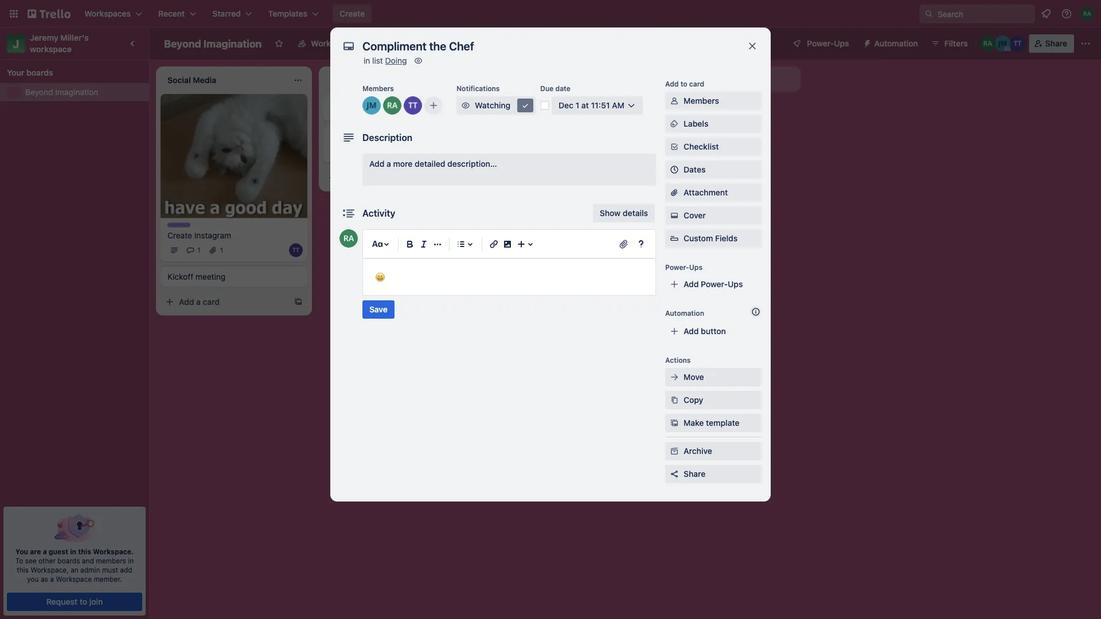 Task type: locate. For each thing, give the bounding box(es) containing it.
share button
[[1030, 34, 1075, 53], [666, 465, 762, 484]]

automation button
[[859, 34, 925, 53]]

show details
[[600, 209, 648, 218]]

0 vertical spatial imagination
[[204, 37, 262, 50]]

0 vertical spatial power-
[[807, 39, 834, 48]]

dec inside checkbox
[[360, 147, 373, 155]]

0 horizontal spatial jeremy miller (jeremymiller198) image
[[363, 96, 381, 115]]

1 vertical spatial add a card
[[342, 173, 383, 182]]

in up add
[[128, 557, 134, 565]]

1 horizontal spatial power-
[[701, 280, 728, 289]]

add a card
[[505, 104, 546, 114], [342, 173, 383, 182], [179, 297, 220, 307]]

ups inside button
[[834, 39, 849, 48]]

sm image for members
[[669, 95, 680, 107]]

0 horizontal spatial in
[[70, 548, 76, 556]]

jeremy miller (jeremymiller198) image down search field
[[995, 36, 1011, 52]]

0 vertical spatial beyond imagination
[[164, 37, 262, 50]]

1 vertical spatial list
[[714, 74, 726, 84]]

1 vertical spatial create
[[168, 231, 192, 240]]

make template link
[[666, 414, 762, 433]]

2 horizontal spatial ups
[[834, 39, 849, 48]]

0 horizontal spatial this
[[17, 566, 29, 574]]

notifications
[[457, 84, 500, 92]]

0 vertical spatial create
[[340, 9, 365, 18]]

add another list button
[[645, 67, 801, 92]]

to inside button
[[80, 598, 87, 607]]

to
[[681, 80, 688, 88], [80, 598, 87, 607]]

1 horizontal spatial create from template… image
[[620, 104, 629, 114]]

add a card button
[[487, 100, 615, 118], [324, 169, 452, 187], [161, 293, 289, 311]]

create up workspace visible
[[340, 9, 365, 18]]

bold ⌘b image
[[403, 238, 417, 251]]

ruby anderson (rubyanderson7) image
[[980, 36, 996, 52], [383, 96, 402, 115], [452, 145, 466, 158], [340, 229, 358, 248]]

attachment
[[684, 188, 728, 197]]

sm image inside cover link
[[669, 210, 680, 221]]

0 vertical spatial share
[[1046, 39, 1068, 48]]

must
[[102, 566, 118, 574]]

compliment the chef
[[330, 132, 409, 141]]

card down meeting
[[203, 297, 220, 307]]

sm image
[[413, 55, 424, 67], [669, 118, 680, 130], [669, 210, 680, 221], [669, 418, 680, 429], [669, 446, 680, 457]]

date
[[556, 84, 571, 92]]

share down archive
[[684, 470, 706, 479]]

0 vertical spatial dec
[[559, 101, 574, 110]]

imagination
[[204, 37, 262, 50], [55, 87, 98, 97]]

1 vertical spatial imagination
[[55, 87, 98, 97]]

1 left at
[[576, 101, 580, 110]]

0 horizontal spatial share button
[[666, 465, 762, 484]]

imagination down your boards with 1 items element
[[55, 87, 98, 97]]

1 down instagram
[[220, 246, 223, 254]]

workspace
[[311, 39, 353, 48], [56, 575, 92, 583]]

and
[[82, 557, 94, 565]]

1 horizontal spatial imagination
[[204, 37, 262, 50]]

1 horizontal spatial jeremy miller (jeremymiller198) image
[[995, 36, 1011, 52]]

kickoff meeting link
[[168, 271, 301, 283]]

chef
[[392, 132, 409, 141]]

2 horizontal spatial in
[[364, 56, 370, 65]]

1 vertical spatial ups
[[690, 263, 703, 271]]

1 horizontal spatial beyond
[[164, 37, 201, 50]]

this up and at the left bottom of the page
[[78, 548, 91, 556]]

sm image for move
[[669, 372, 680, 383]]

0 vertical spatial jeremy miller (jeremymiller198) image
[[995, 36, 1011, 52]]

add power-ups link
[[666, 275, 762, 294]]

another
[[683, 74, 712, 84]]

dec inside button
[[559, 101, 574, 110]]

0 vertical spatial in
[[364, 56, 370, 65]]

0 vertical spatial list
[[372, 56, 383, 65]]

1 horizontal spatial list
[[714, 74, 726, 84]]

imagination inside beyond imagination link
[[55, 87, 98, 97]]

0 horizontal spatial create
[[168, 231, 192, 240]]

create for create instagram
[[168, 231, 192, 240]]

ups left automation button
[[834, 39, 849, 48]]

labels
[[684, 119, 709, 129]]

ups down the fields
[[728, 280, 743, 289]]

thinking link
[[330, 106, 464, 117]]

beyond imagination inside board name text field
[[164, 37, 262, 50]]

1 horizontal spatial workspace
[[311, 39, 353, 48]]

beyond
[[164, 37, 201, 50], [25, 87, 53, 97]]

add
[[666, 74, 681, 84], [666, 80, 679, 88], [505, 104, 520, 114], [369, 159, 385, 169], [342, 173, 357, 182], [684, 280, 699, 289], [179, 297, 194, 307], [684, 327, 699, 336]]

1 inside checkbox
[[375, 147, 378, 155]]

0 horizontal spatial dec
[[360, 147, 373, 155]]

a left mark due date as complete option
[[522, 104, 527, 114]]

open information menu image
[[1061, 8, 1073, 20]]

card down dec 1
[[366, 173, 383, 182]]

in list doing
[[364, 56, 407, 65]]

0 horizontal spatial to
[[80, 598, 87, 607]]

to for join
[[80, 598, 87, 607]]

meeting
[[196, 272, 226, 281]]

Mark due date as complete checkbox
[[540, 101, 550, 110]]

members down another
[[684, 96, 719, 106]]

automation left filters button
[[875, 39, 918, 48]]

2 vertical spatial add a card button
[[161, 293, 289, 311]]

0 horizontal spatial automation
[[666, 309, 705, 317]]

1 horizontal spatial to
[[681, 80, 688, 88]]

1 horizontal spatial beyond imagination
[[164, 37, 262, 50]]

workspace left visible
[[311, 39, 353, 48]]

sm image inside automation button
[[859, 34, 875, 50]]

beyond inside board name text field
[[164, 37, 201, 50]]

miller's
[[60, 33, 89, 42]]

0 notifications image
[[1040, 7, 1053, 21]]

1 horizontal spatial ups
[[728, 280, 743, 289]]

0 horizontal spatial share
[[684, 470, 706, 479]]

list
[[372, 56, 383, 65], [714, 74, 726, 84]]

dec down compliment the chef
[[360, 147, 373, 155]]

0 horizontal spatial imagination
[[55, 87, 98, 97]]

add a more detailed description… link
[[363, 154, 656, 186]]

0 horizontal spatial ups
[[690, 263, 703, 271]]

add a card button for top create from template… image
[[487, 100, 615, 118]]

0 vertical spatial automation
[[875, 39, 918, 48]]

sm image inside move link
[[669, 372, 680, 383]]

0 vertical spatial add a card button
[[487, 100, 615, 118]]

your boards with 1 items element
[[7, 66, 137, 80]]

imagination left star or unstar board icon
[[204, 37, 262, 50]]

add
[[120, 566, 132, 574]]

this down to
[[17, 566, 29, 574]]

2 horizontal spatial power-
[[807, 39, 834, 48]]

2 vertical spatial in
[[128, 557, 134, 565]]

add a card button for create from template… icon
[[324, 169, 452, 187]]

Dec 1 checkbox
[[347, 145, 382, 158]]

as
[[41, 575, 48, 583]]

2 vertical spatial add a card
[[179, 297, 220, 307]]

0 vertical spatial beyond
[[164, 37, 201, 50]]

request to join
[[46, 598, 103, 607]]

0 vertical spatial power-ups
[[807, 39, 849, 48]]

sm image left checklist
[[669, 141, 680, 153]]

1 horizontal spatial add a card
[[342, 173, 383, 182]]

star or unstar board image
[[274, 39, 284, 48]]

sm image left the 'make'
[[669, 418, 680, 429]]

add a card down kickoff meeting
[[179, 297, 220, 307]]

custom
[[684, 234, 713, 243]]

2 vertical spatial power-
[[701, 280, 728, 289]]

workspace inside button
[[311, 39, 353, 48]]

sm image for make template
[[669, 418, 680, 429]]

at
[[582, 101, 589, 110]]

primary element
[[0, 0, 1102, 28]]

1 vertical spatial beyond imagination
[[25, 87, 98, 97]]

1 vertical spatial power-ups
[[666, 263, 703, 271]]

members down in list doing
[[363, 84, 394, 92]]

description…
[[448, 159, 497, 169]]

save
[[369, 305, 388, 314]]

automation up add button
[[666, 309, 705, 317]]

sm image left labels
[[669, 118, 680, 130]]

0 vertical spatial boards
[[26, 68, 53, 77]]

sm image for archive
[[669, 446, 680, 457]]

workspace
[[30, 44, 72, 54]]

sm image right power-ups button at the top of page
[[859, 34, 875, 50]]

1 vertical spatial create from template… image
[[294, 297, 303, 307]]

add a card down dec 1 checkbox
[[342, 173, 383, 182]]

1 vertical spatial power-
[[666, 263, 690, 271]]

Main content area, start typing to enter text. text field
[[375, 270, 644, 283]]

create inside button
[[340, 9, 365, 18]]

add button button
[[666, 322, 762, 341]]

1 vertical spatial boards
[[58, 557, 80, 565]]

thoughts thinking
[[330, 99, 362, 116]]

sm image left archive
[[669, 446, 680, 457]]

1 vertical spatial workspace
[[56, 575, 92, 583]]

1 horizontal spatial in
[[128, 557, 134, 565]]

cover link
[[666, 207, 762, 225]]

boards inside you are a guest in this workspace. to see other boards and members in this workspace, an admin must add you as a workspace member.
[[58, 557, 80, 565]]

boards up an
[[58, 557, 80, 565]]

editor toolbar toolbar
[[368, 235, 651, 254]]

0 horizontal spatial create from template… image
[[294, 297, 303, 307]]

power-
[[807, 39, 834, 48], [666, 263, 690, 271], [701, 280, 728, 289]]

to left join
[[80, 598, 87, 607]]

0 horizontal spatial power-ups
[[666, 263, 703, 271]]

card up members link on the right of the page
[[690, 80, 705, 88]]

1 vertical spatial dec
[[360, 147, 373, 155]]

1 down the
[[375, 147, 378, 155]]

sm image
[[859, 34, 875, 50], [669, 95, 680, 107], [460, 100, 472, 111], [520, 100, 531, 111], [669, 141, 680, 153], [669, 372, 680, 383], [669, 395, 680, 406]]

1 vertical spatial in
[[70, 548, 76, 556]]

jeremy miller's workspace
[[30, 33, 91, 54]]

boards right your
[[26, 68, 53, 77]]

sm image inside make template "link"
[[669, 418, 680, 429]]

create button
[[333, 5, 372, 23]]

sm image inside members link
[[669, 95, 680, 107]]

share
[[1046, 39, 1068, 48], [684, 470, 706, 479]]

1 vertical spatial to
[[80, 598, 87, 607]]

a right as
[[50, 575, 54, 583]]

automation
[[875, 39, 918, 48], [666, 309, 705, 317]]

1 vertical spatial this
[[17, 566, 29, 574]]

share left show menu image
[[1046, 39, 1068, 48]]

1 vertical spatial share
[[684, 470, 706, 479]]

sm image for watching
[[460, 100, 472, 111]]

0 vertical spatial workspace
[[311, 39, 353, 48]]

1 vertical spatial share button
[[666, 465, 762, 484]]

activity
[[363, 208, 396, 219]]

show
[[600, 209, 621, 218]]

list right another
[[714, 74, 726, 84]]

add a card for create from template… icon
[[342, 173, 383, 182]]

dec
[[559, 101, 574, 110], [360, 147, 373, 155]]

create instagram link
[[168, 230, 301, 241]]

jeremy
[[30, 33, 58, 42]]

0 horizontal spatial boards
[[26, 68, 53, 77]]

dates
[[684, 165, 706, 174]]

1 horizontal spatial add a card button
[[324, 169, 452, 187]]

0 vertical spatial members
[[363, 84, 394, 92]]

this
[[78, 548, 91, 556], [17, 566, 29, 574]]

add a card button down the kickoff meeting link
[[161, 293, 289, 311]]

1 vertical spatial beyond
[[25, 87, 53, 97]]

2 horizontal spatial add a card button
[[487, 100, 615, 118]]

members
[[96, 557, 126, 565]]

sm image down the notifications
[[460, 100, 472, 111]]

terry turtle (terryturtle) image
[[1010, 36, 1026, 52], [404, 96, 422, 115], [420, 145, 434, 158], [289, 244, 303, 257]]

in down visible
[[364, 56, 370, 65]]

sm image inside checklist link
[[669, 141, 680, 153]]

add a card for top create from template… image
[[505, 104, 546, 114]]

add a card down due in the top of the page
[[505, 104, 546, 114]]

you are a guest in this workspace. to see other boards and members in this workspace, an admin must add you as a workspace member.
[[15, 548, 134, 583]]

0 vertical spatial add a card
[[505, 104, 546, 114]]

0 horizontal spatial list
[[372, 56, 383, 65]]

jeremy miller (jeremymiller198) image right thoughts thinking
[[363, 96, 381, 115]]

card
[[690, 80, 705, 88], [529, 104, 546, 114], [366, 173, 383, 182], [203, 297, 220, 307]]

beyond imagination
[[164, 37, 262, 50], [25, 87, 98, 97]]

0 horizontal spatial beyond
[[25, 87, 53, 97]]

0 horizontal spatial add a card button
[[161, 293, 289, 311]]

1 horizontal spatial members
[[684, 96, 719, 106]]

2 vertical spatial ups
[[728, 280, 743, 289]]

ups up add power-ups
[[690, 263, 703, 271]]

add a card button for the bottom create from template… image
[[161, 293, 289, 311]]

1 horizontal spatial dec
[[559, 101, 574, 110]]

1 vertical spatial add a card button
[[324, 169, 452, 187]]

1 vertical spatial members
[[684, 96, 719, 106]]

dec down date
[[559, 101, 574, 110]]

to
[[15, 557, 23, 565]]

watching button
[[457, 96, 536, 115]]

sm image inside copy link
[[669, 395, 680, 406]]

jeremy miller (jeremymiller198) image
[[995, 36, 1011, 52], [363, 96, 381, 115]]

:grinning: image
[[375, 272, 386, 282]]

list left the "doing"
[[372, 56, 383, 65]]

0 horizontal spatial workspace
[[56, 575, 92, 583]]

add a card button down dec 1
[[324, 169, 452, 187]]

sm image down actions
[[669, 372, 680, 383]]

share button down archive link
[[666, 465, 762, 484]]

j
[[13, 37, 19, 50]]

0 vertical spatial this
[[78, 548, 91, 556]]

1 horizontal spatial power-ups
[[807, 39, 849, 48]]

create down 'color: purple, title: none' image
[[168, 231, 192, 240]]

sm image left cover
[[669, 210, 680, 221]]

italic ⌘i image
[[417, 238, 431, 251]]

1 horizontal spatial boards
[[58, 557, 80, 565]]

1 horizontal spatial share button
[[1030, 34, 1075, 53]]

lists image
[[454, 238, 468, 251]]

0 vertical spatial share button
[[1030, 34, 1075, 53]]

1 horizontal spatial share
[[1046, 39, 1068, 48]]

1 inside button
[[576, 101, 580, 110]]

sm image inside archive link
[[669, 446, 680, 457]]

a
[[522, 104, 527, 114], [387, 159, 391, 169], [359, 173, 364, 182], [196, 297, 201, 307], [43, 548, 47, 556], [50, 575, 54, 583]]

2 horizontal spatial add a card
[[505, 104, 546, 114]]

None text field
[[357, 36, 736, 56]]

share button down 0 notifications image
[[1030, 34, 1075, 53]]

0 vertical spatial ups
[[834, 39, 849, 48]]

1 horizontal spatial automation
[[875, 39, 918, 48]]

member.
[[94, 575, 122, 583]]

dec 1 at 11:51 am
[[559, 101, 625, 110]]

sm image inside labels link
[[669, 118, 680, 130]]

search image
[[925, 9, 934, 18]]

create from template… image
[[620, 104, 629, 114], [294, 297, 303, 307]]

to up members link on the right of the page
[[681, 80, 688, 88]]

add a card button down due in the top of the page
[[487, 100, 615, 118]]

0 horizontal spatial add a card
[[179, 297, 220, 307]]

the
[[377, 132, 389, 141]]

1 horizontal spatial create
[[340, 9, 365, 18]]

in right guest
[[70, 548, 76, 556]]

workspace down an
[[56, 575, 92, 583]]

0 vertical spatial to
[[681, 80, 688, 88]]

1 vertical spatial automation
[[666, 309, 705, 317]]

sm image left copy
[[669, 395, 680, 406]]

sm image down add to card
[[669, 95, 680, 107]]

power-ups button
[[784, 34, 856, 53]]



Task type: vqa. For each thing, say whether or not it's contained in the screenshot.
Add a card button associated with bottommost Create from template… icon Add a card
yes



Task type: describe. For each thing, give the bounding box(es) containing it.
imagination inside board name text field
[[204, 37, 262, 50]]

add to card
[[666, 80, 705, 88]]

archive link
[[666, 442, 762, 461]]

11:51
[[591, 101, 610, 110]]

custom fields
[[684, 234, 738, 243]]

ruby anderson (rubyanderson7) image left 'text styles' "icon"
[[340, 229, 358, 248]]

filters button
[[928, 34, 972, 53]]

dec 1
[[360, 147, 378, 155]]

button
[[701, 327, 726, 336]]

beyond imagination link
[[25, 87, 142, 98]]

power-ups inside button
[[807, 39, 849, 48]]

a left "more"
[[387, 159, 391, 169]]

due
[[540, 84, 554, 92]]

Search field
[[934, 5, 1034, 22]]

add a card for the bottom create from template… image
[[179, 297, 220, 307]]

:grinning: image
[[375, 272, 386, 282]]

1 horizontal spatial this
[[78, 548, 91, 556]]

sm image for labels
[[669, 118, 680, 130]]

attach and insert link image
[[618, 239, 630, 250]]

add another list
[[666, 74, 726, 84]]

join
[[89, 598, 103, 607]]

card down due in the top of the page
[[529, 104, 546, 114]]

add button
[[684, 327, 726, 336]]

an
[[71, 566, 78, 574]]

dec for dec 1 at 11:51 am
[[559, 101, 574, 110]]

add a more detailed description…
[[369, 159, 497, 169]]

workspace,
[[31, 566, 69, 574]]

beyond inside beyond imagination link
[[25, 87, 53, 97]]

customize views image
[[444, 38, 455, 49]]

color: purple, title: none image
[[168, 223, 190, 227]]

workspace visible button
[[291, 34, 387, 53]]

board link
[[389, 34, 438, 53]]

doing
[[385, 56, 407, 65]]

ruby anderson (rubyanderson7) image
[[1081, 7, 1095, 21]]

members link
[[666, 92, 762, 110]]

sm image left mark due date as complete option
[[520, 100, 531, 111]]

more
[[393, 159, 413, 169]]

0 vertical spatial create from template… image
[[620, 104, 629, 114]]

ruby anderson (rubyanderson7) image up compliment the chef link
[[383, 96, 402, 115]]

board
[[409, 39, 431, 48]]

visible
[[356, 39, 380, 48]]

thoughts
[[330, 99, 362, 107]]

sm image for checklist
[[669, 141, 680, 153]]

back to home image
[[28, 5, 71, 23]]

link image
[[487, 238, 501, 251]]

0 horizontal spatial beyond imagination
[[25, 87, 98, 97]]

list inside button
[[714, 74, 726, 84]]

filters
[[945, 39, 968, 48]]

you
[[27, 575, 39, 583]]

instagram
[[194, 231, 231, 240]]

1 down create instagram at the top of the page
[[197, 246, 201, 254]]

copy link
[[666, 391, 762, 410]]

more formatting image
[[431, 238, 445, 251]]

sm image for automation
[[859, 34, 875, 50]]

are
[[30, 548, 41, 556]]

kickoff meeting
[[168, 272, 226, 281]]

dates button
[[666, 161, 762, 179]]

other
[[38, 557, 56, 565]]

create instagram
[[168, 231, 231, 240]]

make template
[[684, 419, 740, 428]]

sm image for copy
[[669, 395, 680, 406]]

a right are
[[43, 548, 47, 556]]

actions
[[666, 356, 691, 364]]

show menu image
[[1080, 38, 1092, 49]]

template
[[706, 419, 740, 428]]

a down dec 1 checkbox
[[359, 173, 364, 182]]

guest
[[49, 548, 68, 556]]

request
[[46, 598, 77, 607]]

checklist link
[[666, 138, 762, 156]]

copy
[[684, 396, 704, 405]]

0 horizontal spatial power-
[[666, 263, 690, 271]]

attachment button
[[666, 184, 762, 202]]

save button
[[363, 301, 395, 319]]

1 vertical spatial jeremy miller (jeremymiller198) image
[[363, 96, 381, 115]]

detailed
[[415, 159, 445, 169]]

show details link
[[593, 204, 655, 223]]

fields
[[715, 234, 738, 243]]

dec for dec 1
[[360, 147, 373, 155]]

cover
[[684, 211, 706, 220]]

add inside 'add another list' button
[[666, 74, 681, 84]]

checklist
[[684, 142, 719, 151]]

compliment
[[330, 132, 375, 141]]

workspace visible
[[311, 39, 380, 48]]

color: bold red, title: "thoughts" element
[[330, 99, 362, 107]]

dec 1 at 11:51 am button
[[552, 96, 643, 115]]

workspace inside you are a guest in this workspace. to see other boards and members in this workspace, an admin must add you as a workspace member.
[[56, 575, 92, 583]]

ruby anderson (rubyanderson7) image down search field
[[980, 36, 996, 52]]

your
[[7, 68, 24, 77]]

image image
[[501, 238, 515, 251]]

you
[[15, 548, 28, 556]]

description
[[363, 132, 413, 143]]

to for card
[[681, 80, 688, 88]]

add inside add button button
[[684, 327, 699, 336]]

open help dialog image
[[635, 238, 648, 251]]

see
[[25, 557, 37, 565]]

workspace.
[[93, 548, 134, 556]]

am
[[612, 101, 625, 110]]

ruby anderson (rubyanderson7) image right jeremy miller (jeremymiller198) icon on the top
[[452, 145, 466, 158]]

Board name text field
[[158, 34, 268, 53]]

add inside add a more detailed description… link
[[369, 159, 385, 169]]

a down kickoff meeting
[[196, 297, 201, 307]]

sm image for cover
[[669, 210, 680, 221]]

doing link
[[385, 56, 407, 65]]

0 horizontal spatial members
[[363, 84, 394, 92]]

sm image down board
[[413, 55, 424, 67]]

your boards
[[7, 68, 53, 77]]

watching
[[475, 101, 511, 110]]

compliment the chef link
[[330, 131, 464, 142]]

due date
[[540, 84, 571, 92]]

text styles image
[[371, 238, 384, 251]]

labels link
[[666, 115, 762, 133]]

add members to card image
[[429, 100, 438, 111]]

automation inside button
[[875, 39, 918, 48]]

create from template… image
[[457, 173, 466, 182]]

details
[[623, 209, 648, 218]]

kickoff
[[168, 272, 193, 281]]

jeremy miller (jeremymiller198) image
[[436, 145, 450, 158]]

power- inside button
[[807, 39, 834, 48]]

move
[[684, 373, 704, 382]]

request to join button
[[7, 593, 142, 612]]

create for create
[[340, 9, 365, 18]]



